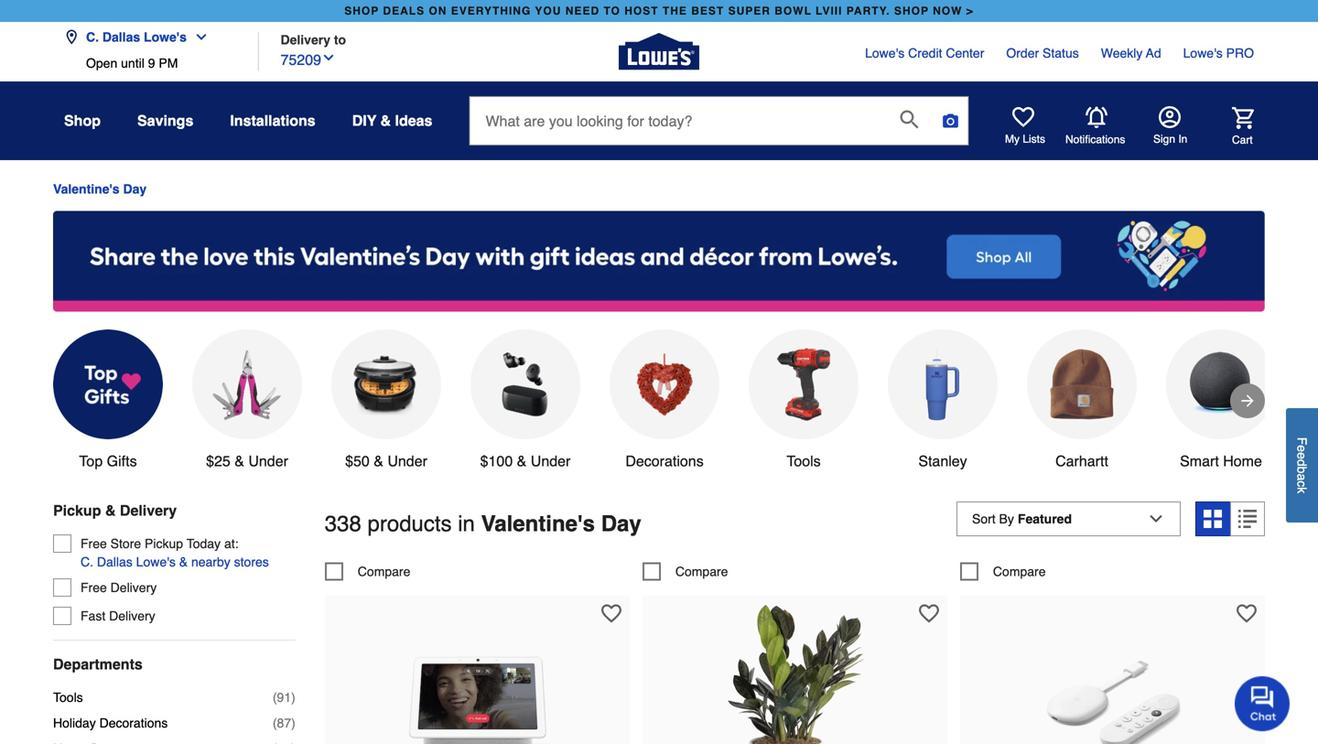 Task type: vqa. For each thing, say whether or not it's contained in the screenshot.
bottom options
no



Task type: locate. For each thing, give the bounding box(es) containing it.
under right the $25
[[248, 453, 288, 470]]

weekly ad
[[1101, 46, 1162, 60]]

shop
[[64, 112, 101, 129]]

9
[[148, 56, 155, 71]]

deals
[[383, 5, 425, 17]]

products
[[368, 511, 452, 536]]

) for ( 87 )
[[291, 716, 296, 731]]

under inside button
[[531, 453, 571, 470]]

dallas
[[102, 30, 140, 44], [97, 555, 133, 569]]

home
[[1224, 453, 1263, 470]]

3 compare from the left
[[994, 565, 1046, 579]]

1 ) from the top
[[291, 690, 296, 705]]

compare inside 1002654978 element
[[676, 565, 728, 579]]

1 vertical spatial free
[[81, 580, 107, 595]]

free for free store pickup today at:
[[81, 536, 107, 551]]

order status
[[1007, 46, 1080, 60]]

ad
[[1147, 46, 1162, 60]]

lowe's home improvement lists image
[[1013, 106, 1035, 128]]

1 free from the top
[[81, 536, 107, 551]]

0 vertical spatial free
[[81, 536, 107, 551]]

free left store
[[81, 536, 107, 551]]

sign
[[1154, 133, 1176, 146]]

2 ( from the top
[[273, 716, 277, 731]]

f
[[1295, 437, 1310, 445]]

2 ) from the top
[[291, 716, 296, 731]]

c
[[1295, 481, 1310, 487]]

0 vertical spatial (
[[273, 690, 277, 705]]

in
[[458, 511, 475, 536]]

0 vertical spatial decorations
[[626, 453, 704, 470]]

0 vertical spatial dallas
[[102, 30, 140, 44]]

dallas down store
[[97, 555, 133, 569]]

)
[[291, 690, 296, 705], [291, 716, 296, 731]]

1 vertical spatial dallas
[[97, 555, 133, 569]]

free for free delivery
[[81, 580, 107, 595]]

chevron down image
[[321, 50, 336, 65]]

best
[[692, 5, 725, 17]]

shop deals on everything you need to host the best super bowl lviii party. shop now > link
[[341, 0, 978, 22]]

b
[[1295, 467, 1310, 474]]

order status link
[[1007, 44, 1080, 62]]

75209
[[281, 51, 321, 68]]

dallas for c. dallas lowe's & nearby stores
[[97, 555, 133, 569]]

pickup up the c. dallas lowe's & nearby stores button
[[145, 536, 183, 551]]

decorations right holiday
[[99, 716, 168, 731]]

0 horizontal spatial compare
[[358, 565, 411, 579]]

c. right 'location' image
[[86, 30, 99, 44]]

0 horizontal spatial tools
[[53, 690, 83, 705]]

& right diy
[[381, 112, 391, 129]]

1 horizontal spatial compare
[[676, 565, 728, 579]]

center
[[946, 46, 985, 60]]

0 horizontal spatial valentine's
[[53, 182, 120, 196]]

0 vertical spatial day
[[123, 182, 147, 196]]

smart
[[1181, 453, 1220, 470]]

valentine's down shop button
[[53, 182, 120, 196]]

valentine's
[[53, 182, 120, 196], [481, 511, 595, 536]]

notifications
[[1066, 133, 1126, 146]]

1 ( from the top
[[273, 690, 277, 705]]

tools down the tools image
[[787, 453, 821, 470]]

1 horizontal spatial under
[[388, 453, 428, 470]]

$25 & under
[[206, 453, 288, 470]]

savings
[[137, 112, 194, 129]]

1 horizontal spatial shop
[[895, 5, 929, 17]]

tools up holiday
[[53, 690, 83, 705]]

lowe's pro link
[[1184, 44, 1255, 62]]

None search field
[[469, 96, 969, 163]]

( down 91
[[273, 716, 277, 731]]

0 vertical spatial valentine's
[[53, 182, 120, 196]]

under right $100
[[531, 453, 571, 470]]

free up fast
[[81, 580, 107, 595]]

2 compare from the left
[[676, 565, 728, 579]]

) down 91
[[291, 716, 296, 731]]

) up ( 87 )
[[291, 690, 296, 705]]

party.
[[847, 5, 891, 17]]

e up b
[[1295, 452, 1310, 460]]

everything
[[451, 5, 531, 17]]

compare inside '5000183287' element
[[994, 565, 1046, 579]]

2 e from the top
[[1295, 452, 1310, 460]]

lowe's pro
[[1184, 46, 1255, 60]]

camera image
[[942, 112, 960, 130]]

2 heart outline image from the left
[[1237, 604, 1257, 624]]

0 horizontal spatial decorations
[[99, 716, 168, 731]]

& right the $25
[[235, 453, 244, 470]]

shop up to at the left of page
[[345, 5, 379, 17]]

tools
[[787, 453, 821, 470], [53, 690, 83, 705]]

0 vertical spatial tools
[[787, 453, 821, 470]]

carhartt
[[1056, 453, 1109, 470]]

& right the $50
[[374, 453, 384, 470]]

under for $50 & under
[[388, 453, 428, 470]]

dallas for c. dallas lowe's
[[102, 30, 140, 44]]

91
[[277, 690, 291, 705]]

compare for '5000183287' element
[[994, 565, 1046, 579]]

( up ( 87 )
[[273, 690, 277, 705]]

1 compare from the left
[[358, 565, 411, 579]]

ideas
[[395, 112, 433, 129]]

0 horizontal spatial shop
[[345, 5, 379, 17]]

nearby
[[191, 555, 231, 569]]

pickup down top at the left of the page
[[53, 502, 101, 519]]

1 horizontal spatial valentine's
[[481, 511, 595, 536]]

1 under from the left
[[248, 453, 288, 470]]

2 shop from the left
[[895, 5, 929, 17]]

& up store
[[105, 502, 116, 519]]

shop button
[[64, 104, 101, 137]]

google ga00426-us nest hub max  smart speaker with google assistant voice control in chalk image
[[377, 605, 578, 745]]

0 horizontal spatial pickup
[[53, 502, 101, 519]]

valentine's down $100 & under
[[481, 511, 595, 536]]

weekly ad link
[[1101, 44, 1162, 62]]

87
[[277, 716, 291, 731]]

2 horizontal spatial under
[[531, 453, 571, 470]]

1 vertical spatial pickup
[[145, 536, 183, 551]]

under right the $50
[[388, 453, 428, 470]]

lowe's left pro
[[1184, 46, 1223, 60]]

dallas up open until 9 pm
[[102, 30, 140, 44]]

$100
[[480, 453, 513, 470]]

c. up free delivery
[[81, 555, 93, 569]]

under
[[248, 453, 288, 470], [388, 453, 428, 470], [531, 453, 571, 470]]

pickup
[[53, 502, 101, 519], [145, 536, 183, 551]]

1 vertical spatial day
[[601, 511, 642, 536]]

credit
[[909, 46, 943, 60]]

delivery down free delivery
[[109, 609, 155, 624]]

cart
[[1233, 133, 1253, 146]]

heart outline image
[[602, 604, 622, 624], [1237, 604, 1257, 624]]

0 horizontal spatial under
[[248, 453, 288, 470]]

e up d
[[1295, 445, 1310, 452]]

& for pickup
[[105, 502, 116, 519]]

google ga01919-us chromecast with google tv 4k hdr streaming media player google assistant voice control in snow image
[[1012, 605, 1214, 745]]

1 vertical spatial (
[[273, 716, 277, 731]]

today
[[187, 536, 221, 551]]

the
[[663, 5, 688, 17]]

lowe's home improvement logo image
[[619, 11, 700, 92]]

now
[[933, 5, 963, 17]]

lowe's up pm
[[144, 30, 187, 44]]

compare inside the 1001135088 element
[[358, 565, 411, 579]]

0 vertical spatial )
[[291, 690, 296, 705]]

lowe's
[[144, 30, 187, 44], [866, 46, 905, 60], [1184, 46, 1223, 60], [136, 555, 176, 569]]

valentine's day link
[[53, 182, 147, 196]]

top
[[79, 453, 103, 470]]

& right $100
[[517, 453, 527, 470]]

2 free from the top
[[81, 580, 107, 595]]

shop left the 'now'
[[895, 5, 929, 17]]

2 horizontal spatial compare
[[994, 565, 1046, 579]]

search image
[[901, 110, 919, 128]]

1 vertical spatial )
[[291, 716, 296, 731]]

0 horizontal spatial heart outline image
[[602, 604, 622, 624]]

smart home button
[[1167, 330, 1277, 472]]

free
[[81, 536, 107, 551], [81, 580, 107, 595]]

( for 87
[[273, 716, 277, 731]]

2 under from the left
[[388, 453, 428, 470]]

0 vertical spatial pickup
[[53, 502, 101, 519]]

c. dallas lowe's & nearby stores
[[81, 555, 269, 569]]

& for diy
[[381, 112, 391, 129]]

1 horizontal spatial heart outline image
[[1237, 604, 1257, 624]]

1 vertical spatial c.
[[81, 555, 93, 569]]

in
[[1179, 133, 1188, 146]]

1 horizontal spatial decorations
[[626, 453, 704, 470]]

decorations down seasonal decorations image
[[626, 453, 704, 470]]

( 87 )
[[273, 716, 296, 731]]

compare
[[358, 565, 411, 579], [676, 565, 728, 579], [994, 565, 1046, 579]]

lowe's down free store pickup today at:
[[136, 555, 176, 569]]

&
[[381, 112, 391, 129], [235, 453, 244, 470], [374, 453, 384, 470], [517, 453, 527, 470], [105, 502, 116, 519], [179, 555, 188, 569]]

c. dallas lowe's button
[[64, 19, 216, 56]]

3 under from the left
[[531, 453, 571, 470]]

& for $100
[[517, 453, 527, 470]]

1001135088 element
[[325, 563, 411, 581]]

lowe's home improvement cart image
[[1233, 107, 1255, 129]]

free store pickup today at:
[[81, 536, 239, 551]]

$50 & under button
[[332, 330, 441, 472]]

0 vertical spatial c.
[[86, 30, 99, 44]]

1 horizontal spatial day
[[601, 511, 642, 536]]

pickup & delivery
[[53, 502, 177, 519]]

at:
[[224, 536, 239, 551]]

grid view image
[[1204, 510, 1223, 528]]

c. dallas lowe's
[[86, 30, 187, 44]]

pm
[[159, 56, 178, 71]]

1 horizontal spatial tools
[[787, 453, 821, 470]]



Task type: describe. For each thing, give the bounding box(es) containing it.
5000183287 element
[[961, 563, 1046, 581]]

seasonal decorations image
[[628, 348, 702, 421]]

top gifts image
[[53, 330, 163, 439]]

pro
[[1227, 46, 1255, 60]]

lowe's credit center link
[[866, 44, 985, 62]]

1 e from the top
[[1295, 445, 1310, 452]]

top gifts button
[[53, 330, 163, 472]]

installations
[[230, 112, 316, 129]]

open until 9 pm
[[86, 56, 178, 71]]

338 products in valentine's day
[[325, 511, 642, 536]]

decorations button
[[610, 330, 720, 472]]

1 heart outline image from the left
[[602, 604, 622, 624]]

compare for 1002654978 element
[[676, 565, 728, 579]]

chevron down image
[[187, 30, 209, 44]]

valentine's day
[[53, 182, 147, 196]]

open
[[86, 56, 117, 71]]

shop deals on everything you need to host the best super bowl lviii party. shop now >
[[345, 5, 974, 17]]

fast delivery
[[81, 609, 155, 624]]

arrow right image
[[1239, 392, 1257, 410]]

lowe's home improvement account image
[[1159, 106, 1181, 128]]

delivery up 75209
[[281, 33, 331, 47]]

338
[[325, 511, 362, 536]]

location image
[[64, 30, 79, 44]]

$25
[[206, 453, 231, 470]]

holiday
[[53, 716, 96, 731]]

1 horizontal spatial pickup
[[145, 536, 183, 551]]

top gifts
[[79, 453, 137, 470]]

departments element
[[53, 656, 296, 674]]

lowe's home improvement notification center image
[[1086, 106, 1108, 128]]

1002654978 element
[[643, 563, 728, 581]]

delivery to
[[281, 33, 346, 47]]

1 vertical spatial decorations
[[99, 716, 168, 731]]

decorations inside button
[[626, 453, 704, 470]]

lowe's left 'credit'
[[866, 46, 905, 60]]

stores
[[234, 555, 269, 569]]

f e e d b a c k button
[[1287, 408, 1319, 523]]

$100 & under button
[[471, 330, 581, 472]]

tools inside button
[[787, 453, 821, 470]]

super
[[729, 5, 771, 17]]

host
[[625, 5, 659, 17]]

compare for the 1001135088 element
[[358, 565, 411, 579]]

free delivery
[[81, 580, 157, 595]]

under for $100 & under
[[531, 453, 571, 470]]

costa farms co.ttzzbr06.1.up raven zz house plant in 6-in planter image
[[695, 605, 896, 745]]

d
[[1295, 459, 1310, 467]]

holiday decorations
[[53, 716, 168, 731]]

delivery up free store pickup today at:
[[120, 502, 177, 519]]

on
[[429, 5, 447, 17]]

lviii
[[816, 5, 843, 17]]

to
[[604, 5, 621, 17]]

delivery up fast delivery
[[111, 580, 157, 595]]

you
[[535, 5, 562, 17]]

weekly
[[1101, 46, 1143, 60]]

c. for c. dallas lowe's
[[86, 30, 99, 44]]

1 vertical spatial tools
[[53, 690, 83, 705]]

stanley button
[[888, 330, 998, 472]]

list view image
[[1239, 510, 1257, 528]]

installations button
[[230, 104, 316, 137]]

c. for c. dallas lowe's & nearby stores
[[81, 555, 93, 569]]

carhartt button
[[1028, 330, 1137, 472]]

( 91 )
[[273, 690, 296, 705]]

tools button
[[749, 330, 859, 472]]

fast
[[81, 609, 106, 624]]

savings button
[[137, 104, 194, 137]]

departments
[[53, 656, 143, 673]]

cart button
[[1207, 107, 1255, 147]]

lists
[[1023, 133, 1046, 146]]

Search Query text field
[[470, 97, 886, 145]]

gifts
[[107, 453, 137, 470]]

& for $50
[[374, 453, 384, 470]]

share the love this valentine's day with gift ideas and decor from lowe's. image
[[53, 211, 1266, 312]]

1 vertical spatial valentine's
[[481, 511, 595, 536]]

chat invite button image
[[1235, 676, 1291, 732]]

tools image
[[767, 348, 841, 421]]

& down today at the bottom of the page
[[179, 555, 188, 569]]

( for 91
[[273, 690, 277, 705]]

) for ( 91 )
[[291, 690, 296, 705]]

0 horizontal spatial day
[[123, 182, 147, 196]]

heart outline image
[[919, 604, 939, 624]]

diy & ideas
[[352, 112, 433, 129]]

>
[[967, 5, 974, 17]]

$100 & under
[[480, 453, 571, 470]]

status
[[1043, 46, 1080, 60]]

diy
[[352, 112, 377, 129]]

to
[[334, 33, 346, 47]]

$50 & under
[[345, 453, 428, 470]]

& for $25
[[235, 453, 244, 470]]

my lists link
[[1006, 106, 1046, 147]]

f e e d b a c k
[[1295, 437, 1310, 494]]

bowl
[[775, 5, 812, 17]]

diy & ideas button
[[352, 104, 433, 137]]

smart home
[[1181, 453, 1263, 470]]

$50
[[345, 453, 370, 470]]

under for $25 & under
[[248, 453, 288, 470]]

75209 button
[[281, 47, 336, 71]]

my
[[1006, 133, 1020, 146]]

need
[[566, 5, 600, 17]]

store
[[111, 536, 141, 551]]

my lists
[[1006, 133, 1046, 146]]

1 shop from the left
[[345, 5, 379, 17]]

until
[[121, 56, 145, 71]]

stanley
[[919, 453, 968, 470]]

sign in
[[1154, 133, 1188, 146]]

$25 & under button
[[192, 330, 302, 472]]



